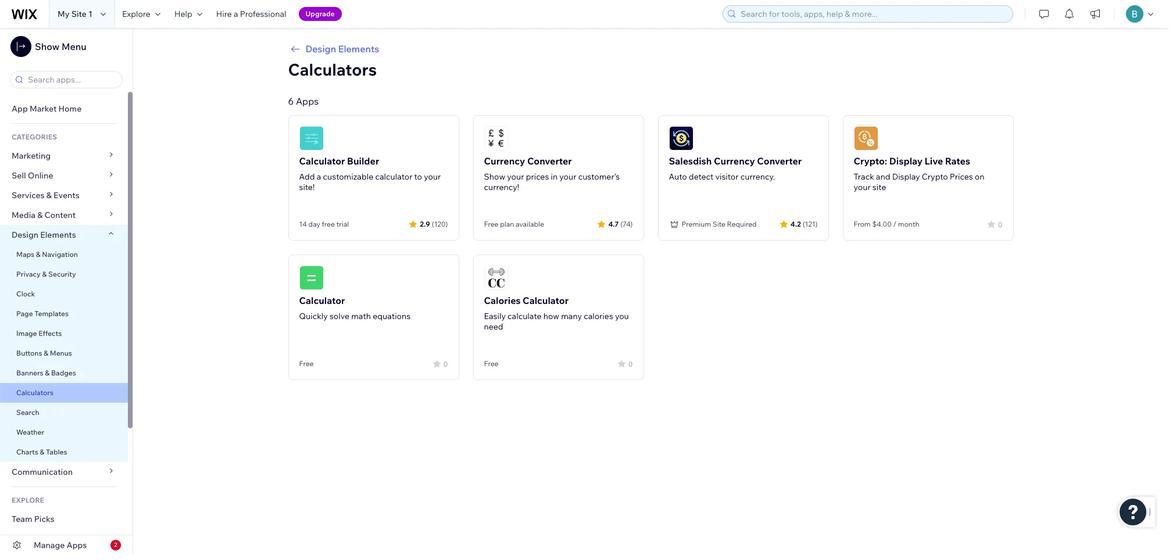 Task type: describe. For each thing, give the bounding box(es) containing it.
free
[[322, 220, 335, 229]]

& for menus
[[44, 349, 48, 358]]

track
[[854, 172, 875, 182]]

14 day free trial
[[299, 220, 349, 229]]

free plan available
[[484, 220, 544, 229]]

1 vertical spatial design elements link
[[0, 225, 128, 245]]

privacy & security link
[[0, 265, 128, 284]]

marketing
[[12, 151, 51, 161]]

& for navigation
[[36, 250, 41, 259]]

site for my
[[71, 9, 87, 19]]

math
[[351, 311, 371, 322]]

crypto
[[922, 172, 949, 182]]

calculator builder add a customizable calculator to your site!
[[299, 155, 441, 193]]

calories
[[484, 295, 521, 307]]

templates
[[34, 309, 69, 318]]

events
[[54, 190, 80, 201]]

14
[[299, 220, 307, 229]]

show inside currency converter show your prices in your customer's currency!
[[484, 172, 506, 182]]

services
[[12, 190, 45, 201]]

required
[[727, 220, 757, 229]]

manage apps
[[34, 540, 87, 551]]

2
[[114, 542, 117, 549]]

builder
[[347, 155, 379, 167]]

calories calculator  logo image
[[484, 266, 509, 290]]

0 for rates
[[999, 220, 1003, 229]]

to
[[415, 172, 422, 182]]

converter inside "salesdish currency converter auto detect visitor currency."
[[758, 155, 802, 167]]

show inside button
[[35, 41, 60, 52]]

salesdish currency converter logo image
[[669, 126, 694, 151]]

services & events link
[[0, 186, 128, 205]]

calculators link
[[0, 383, 128, 403]]

apps for 6 apps
[[296, 95, 319, 107]]

buttons
[[16, 349, 42, 358]]

calculator quickly solve math equations
[[299, 295, 411, 322]]

banners & badges
[[16, 369, 76, 378]]

/
[[894, 220, 897, 229]]

4.2
[[791, 220, 801, 228]]

buttons & menus
[[16, 349, 72, 358]]

currency converter show your prices in your customer's currency!
[[484, 155, 620, 193]]

(74)
[[621, 220, 633, 228]]

explore
[[122, 9, 151, 19]]

free for calories
[[484, 359, 499, 368]]

prices
[[526, 172, 549, 182]]

maps & navigation
[[16, 250, 78, 259]]

sell online link
[[0, 166, 128, 186]]

calculator for quickly
[[299, 295, 345, 307]]

need
[[484, 322, 504, 332]]

0 for calculate
[[629, 360, 633, 369]]

app
[[12, 104, 28, 114]]

charts & tables
[[16, 448, 67, 457]]

& for events
[[46, 190, 52, 201]]

menus
[[50, 349, 72, 358]]

& for badges
[[45, 369, 50, 378]]

prices
[[950, 172, 974, 182]]

plan
[[500, 220, 514, 229]]

privacy
[[16, 270, 41, 279]]

currency inside currency converter show your prices in your customer's currency!
[[484, 155, 525, 167]]

calculate
[[508, 311, 542, 322]]

currency.
[[741, 172, 776, 182]]

and
[[877, 172, 891, 182]]

elements inside 'sidebar' element
[[40, 230, 76, 240]]

services & events
[[12, 190, 80, 201]]

2.9
[[420, 220, 430, 228]]

content
[[45, 210, 76, 220]]

team
[[12, 514, 32, 525]]

security
[[48, 270, 76, 279]]

Search apps... field
[[24, 72, 119, 88]]

manage
[[34, 540, 65, 551]]

design elements inside 'sidebar' element
[[12, 230, 76, 240]]

day
[[309, 220, 320, 229]]

newest apps
[[12, 534, 63, 544]]

on
[[975, 172, 985, 182]]

equations
[[373, 311, 411, 322]]

customer's
[[579, 172, 620, 182]]

free for calculator
[[299, 359, 314, 368]]

trial
[[337, 220, 349, 229]]

you
[[615, 311, 629, 322]]

hire
[[216, 9, 232, 19]]

explore
[[12, 496, 44, 505]]

categories
[[12, 133, 57, 141]]

currency inside "salesdish currency converter auto detect visitor currency."
[[714, 155, 756, 167]]

page
[[16, 309, 33, 318]]

1
[[88, 9, 92, 19]]

home
[[58, 104, 82, 114]]

charts
[[16, 448, 38, 457]]

media & content link
[[0, 205, 128, 225]]

your right in
[[560, 172, 577, 182]]

free left plan
[[484, 220, 499, 229]]

upgrade button
[[299, 7, 342, 21]]

page templates
[[16, 309, 70, 318]]

communication link
[[0, 462, 128, 482]]

1 horizontal spatial design
[[306, 43, 336, 55]]

sell
[[12, 170, 26, 181]]

calculator logo image
[[299, 266, 324, 290]]

privacy & security
[[16, 270, 76, 279]]

converter inside currency converter show your prices in your customer's currency!
[[528, 155, 572, 167]]



Task type: vqa. For each thing, say whether or not it's contained in the screenshot.


Task type: locate. For each thing, give the bounding box(es) containing it.
add
[[299, 172, 315, 182]]

1 converter from the left
[[528, 155, 572, 167]]

navigation
[[42, 250, 78, 259]]

& for tables
[[40, 448, 44, 457]]

calculator inside calories calculator easily calculate how many calories you need
[[523, 295, 569, 307]]

1 horizontal spatial currency
[[714, 155, 756, 167]]

0 horizontal spatial apps
[[43, 534, 63, 544]]

elements down upgrade "button" in the left top of the page
[[338, 43, 379, 55]]

hire a professional link
[[209, 0, 293, 28]]

& right the privacy
[[42, 270, 47, 279]]

1 horizontal spatial show
[[484, 172, 506, 182]]

converter
[[528, 155, 572, 167], [758, 155, 802, 167]]

site
[[71, 9, 87, 19], [713, 220, 726, 229]]

crypto: display live rates logo image
[[854, 126, 879, 151]]

maps
[[16, 250, 34, 259]]

1 vertical spatial elements
[[40, 230, 76, 240]]

search
[[16, 408, 39, 417]]

apps for manage apps
[[67, 540, 87, 551]]

calculators up 6 apps
[[288, 59, 377, 80]]

month
[[899, 220, 920, 229]]

show menu button
[[10, 36, 86, 57]]

calculators down banners
[[16, 389, 54, 397]]

communication
[[12, 467, 75, 478]]

search link
[[0, 403, 128, 423]]

picks
[[34, 514, 54, 525]]

maps & navigation link
[[0, 245, 128, 265]]

2 horizontal spatial 0
[[999, 220, 1003, 229]]

premium
[[682, 220, 711, 229]]

your inside calculator builder add a customizable calculator to your site!
[[424, 172, 441, 182]]

design elements up maps & navigation on the top of page
[[12, 230, 76, 240]]

apps right the 6
[[296, 95, 319, 107]]

0 vertical spatial elements
[[338, 43, 379, 55]]

buttons & menus link
[[0, 344, 128, 364]]

calories
[[584, 311, 614, 322]]

how
[[544, 311, 560, 322]]

0 horizontal spatial elements
[[40, 230, 76, 240]]

1 horizontal spatial 0
[[629, 360, 633, 369]]

salesdish currency converter auto detect visitor currency.
[[669, 155, 802, 182]]

& for content
[[37, 210, 43, 220]]

show menu
[[35, 41, 86, 52]]

free down need at the left bottom of the page
[[484, 359, 499, 368]]

hire a professional
[[216, 9, 287, 19]]

display right and
[[893, 172, 921, 182]]

converter up in
[[528, 155, 572, 167]]

apps for newest apps
[[43, 534, 63, 544]]

design elements link
[[288, 42, 1014, 56], [0, 225, 128, 245]]

0 for math
[[444, 360, 448, 369]]

2 converter from the left
[[758, 155, 802, 167]]

apps down picks
[[43, 534, 63, 544]]

available
[[516, 220, 544, 229]]

show down currency converter logo
[[484, 172, 506, 182]]

6
[[288, 95, 294, 107]]

& left tables
[[40, 448, 44, 457]]

calculators
[[288, 59, 377, 80], [16, 389, 54, 397]]

currency up visitor
[[714, 155, 756, 167]]

currency!
[[484, 182, 520, 193]]

menu
[[62, 41, 86, 52]]

auto
[[669, 172, 687, 182]]

calculator for builder
[[299, 155, 345, 167]]

1 vertical spatial calculators
[[16, 389, 54, 397]]

your right to
[[424, 172, 441, 182]]

premium site required
[[682, 220, 757, 229]]

1 vertical spatial design
[[12, 230, 38, 240]]

1 horizontal spatial apps
[[67, 540, 87, 551]]

1 vertical spatial design elements
[[12, 230, 76, 240]]

online
[[28, 170, 53, 181]]

design up the maps
[[12, 230, 38, 240]]

live
[[925, 155, 944, 167]]

1 horizontal spatial elements
[[338, 43, 379, 55]]

site right premium
[[713, 220, 726, 229]]

calculator up quickly
[[299, 295, 345, 307]]

crypto: display live rates track and display crypto prices on your site
[[854, 155, 985, 193]]

2.9 (120)
[[420, 220, 448, 228]]

0 vertical spatial a
[[234, 9, 238, 19]]

apps right manage
[[67, 540, 87, 551]]

calculator inside calculator builder add a customizable calculator to your site!
[[299, 155, 345, 167]]

0
[[999, 220, 1003, 229], [444, 360, 448, 369], [629, 360, 633, 369]]

0 horizontal spatial a
[[234, 9, 238, 19]]

2 horizontal spatial apps
[[296, 95, 319, 107]]

0 vertical spatial display
[[890, 155, 923, 167]]

4.7
[[609, 220, 619, 228]]

market
[[30, 104, 57, 114]]

design
[[306, 43, 336, 55], [12, 230, 38, 240]]

design inside 'sidebar' element
[[12, 230, 38, 240]]

easily
[[484, 311, 506, 322]]

team picks link
[[0, 510, 128, 529]]

& left menus
[[44, 349, 48, 358]]

& left badges
[[45, 369, 50, 378]]

your left site
[[854, 182, 871, 193]]

1 vertical spatial a
[[317, 172, 321, 182]]

& for security
[[42, 270, 47, 279]]

free down quickly
[[299, 359, 314, 368]]

1 vertical spatial display
[[893, 172, 921, 182]]

1 horizontal spatial design elements link
[[288, 42, 1014, 56]]

calculator builder logo image
[[299, 126, 324, 151]]

calculator up add
[[299, 155, 345, 167]]

page templates link
[[0, 304, 128, 324]]

show left menu at the left
[[35, 41, 60, 52]]

a right hire
[[234, 9, 238, 19]]

0 horizontal spatial design elements
[[12, 230, 76, 240]]

sell online
[[12, 170, 53, 181]]

calculator
[[375, 172, 413, 182]]

in
[[551, 172, 558, 182]]

(121)
[[803, 220, 818, 228]]

currency down currency converter logo
[[484, 155, 525, 167]]

2 currency from the left
[[714, 155, 756, 167]]

my
[[58, 9, 70, 19]]

0 horizontal spatial calculators
[[16, 389, 54, 397]]

image
[[16, 329, 37, 338]]

from $4.00 / month
[[854, 220, 920, 229]]

0 vertical spatial site
[[71, 9, 87, 19]]

0 vertical spatial design elements
[[306, 43, 379, 55]]

a inside 'link'
[[234, 9, 238, 19]]

0 vertical spatial design
[[306, 43, 336, 55]]

converter up currency.
[[758, 155, 802, 167]]

1 vertical spatial show
[[484, 172, 506, 182]]

salesdish
[[669, 155, 712, 167]]

design down upgrade "button" in the left top of the page
[[306, 43, 336, 55]]

site for premium
[[713, 220, 726, 229]]

your inside crypto: display live rates track and display crypto prices on your site
[[854, 182, 871, 193]]

design elements down upgrade "button" in the left top of the page
[[306, 43, 379, 55]]

calories calculator easily calculate how many calories you need
[[484, 295, 629, 332]]

calculators inside 'sidebar' element
[[16, 389, 54, 397]]

0 vertical spatial calculators
[[288, 59, 377, 80]]

&
[[46, 190, 52, 201], [37, 210, 43, 220], [36, 250, 41, 259], [42, 270, 47, 279], [44, 349, 48, 358], [45, 369, 50, 378], [40, 448, 44, 457]]

newest apps link
[[0, 529, 128, 549]]

1 horizontal spatial converter
[[758, 155, 802, 167]]

& right media
[[37, 210, 43, 220]]

badges
[[51, 369, 76, 378]]

calculator inside calculator quickly solve math equations
[[299, 295, 345, 307]]

display up and
[[890, 155, 923, 167]]

0 vertical spatial show
[[35, 41, 60, 52]]

1 vertical spatial site
[[713, 220, 726, 229]]

& inside "link"
[[36, 250, 41, 259]]

sidebar element
[[0, 28, 133, 556]]

your
[[424, 172, 441, 182], [507, 172, 524, 182], [560, 172, 577, 182], [854, 182, 871, 193]]

apps
[[296, 95, 319, 107], [43, 534, 63, 544], [67, 540, 87, 551]]

clock link
[[0, 284, 128, 304]]

& right the maps
[[36, 250, 41, 259]]

currency converter logo image
[[484, 126, 509, 151]]

from
[[854, 220, 871, 229]]

1 horizontal spatial a
[[317, 172, 321, 182]]

your left prices
[[507, 172, 524, 182]]

image effects link
[[0, 324, 128, 344]]

0 horizontal spatial site
[[71, 9, 87, 19]]

media & content
[[12, 210, 76, 220]]

marketing link
[[0, 146, 128, 166]]

0 horizontal spatial converter
[[528, 155, 572, 167]]

site left 1
[[71, 9, 87, 19]]

0 horizontal spatial currency
[[484, 155, 525, 167]]

0 horizontal spatial show
[[35, 41, 60, 52]]

6 apps
[[288, 95, 319, 107]]

0 horizontal spatial 0
[[444, 360, 448, 369]]

1 horizontal spatial design elements
[[306, 43, 379, 55]]

image effects
[[16, 329, 62, 338]]

elements up navigation at the top of the page
[[40, 230, 76, 240]]

1 horizontal spatial site
[[713, 220, 726, 229]]

a right add
[[317, 172, 321, 182]]

0 vertical spatial design elements link
[[288, 42, 1014, 56]]

app market home
[[12, 104, 82, 114]]

detect
[[689, 172, 714, 182]]

& left events
[[46, 190, 52, 201]]

0 horizontal spatial design
[[12, 230, 38, 240]]

1 horizontal spatial calculators
[[288, 59, 377, 80]]

0 horizontal spatial design elements link
[[0, 225, 128, 245]]

calculator up how on the bottom left
[[523, 295, 569, 307]]

4.7 (74)
[[609, 220, 633, 228]]

1 currency from the left
[[484, 155, 525, 167]]

Search for tools, apps, help & more... field
[[738, 6, 1010, 22]]

a inside calculator builder add a customizable calculator to your site!
[[317, 172, 321, 182]]

tables
[[46, 448, 67, 457]]

(120)
[[432, 220, 448, 228]]



